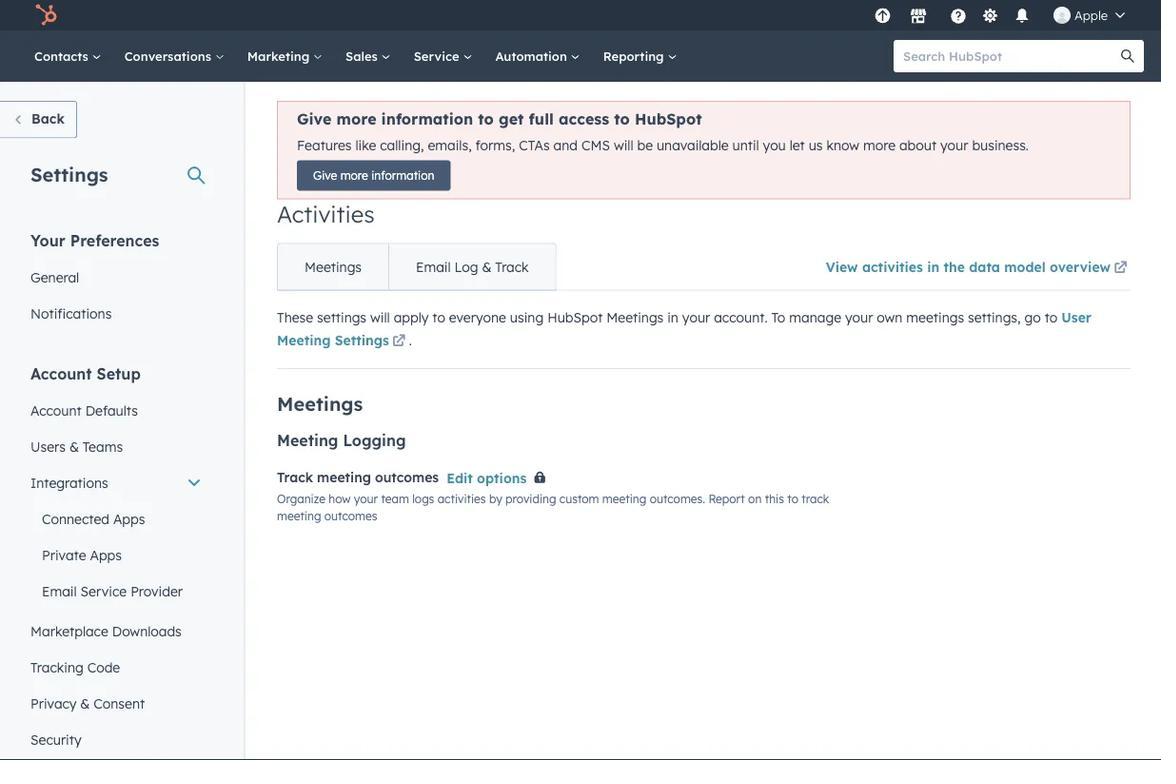 Task type: vqa. For each thing, say whether or not it's contained in the screenshot.
us
yes



Task type: locate. For each thing, give the bounding box(es) containing it.
service right sales link
[[414, 48, 463, 64]]

outcomes
[[375, 469, 439, 486], [324, 509, 377, 523]]

track up organize
[[277, 469, 313, 486]]

meetings link
[[278, 244, 388, 290]]

more
[[337, 109, 377, 129], [864, 137, 896, 154], [341, 169, 368, 183]]

meeting down these
[[277, 332, 331, 349]]

information
[[381, 109, 473, 129], [371, 169, 435, 183]]

options
[[477, 470, 527, 487]]

0 horizontal spatial activities
[[438, 492, 486, 506]]

using
[[510, 309, 544, 326]]

your left own
[[845, 309, 873, 326]]

meeting down organize
[[277, 509, 321, 523]]

1 horizontal spatial hubspot
[[635, 109, 702, 129]]

1 account from the top
[[30, 364, 92, 383]]

track inside track meeting outcomes edit options
[[277, 469, 313, 486]]

1 vertical spatial activities
[[438, 492, 486, 506]]

information for give more information
[[371, 169, 435, 183]]

defaults
[[85, 402, 138, 419]]

0 horizontal spatial hubspot
[[548, 309, 603, 326]]

1 vertical spatial meetings
[[607, 309, 664, 326]]

1 horizontal spatial email
[[416, 259, 451, 275]]

0 vertical spatial &
[[482, 259, 492, 275]]

service link
[[402, 30, 484, 82]]

navigation
[[277, 243, 557, 291]]

meetings
[[305, 259, 362, 275], [607, 309, 664, 326], [277, 392, 363, 416]]

meeting up how
[[317, 469, 371, 486]]

service inside account setup element
[[80, 583, 127, 600]]

give more information to get full access to hubspot
[[297, 109, 702, 129]]

the
[[944, 259, 965, 276]]

sales
[[346, 48, 381, 64]]

will left be
[[614, 137, 634, 154]]

hubspot right using
[[548, 309, 603, 326]]

user meeting settings link
[[277, 309, 1092, 353]]

outcomes inside track meeting outcomes edit options
[[375, 469, 439, 486]]

1 meeting from the top
[[277, 332, 331, 349]]

email left log
[[416, 259, 451, 275]]

your preferences
[[30, 231, 159, 250]]

link opens in a new window image
[[1114, 258, 1128, 280], [393, 330, 406, 353], [393, 335, 406, 349]]

these settings will apply to everyone using hubspot meetings in your account. to manage your own meetings settings, go to
[[277, 309, 1062, 326]]

0 vertical spatial activities
[[862, 259, 923, 276]]

in left the
[[927, 259, 940, 276]]

& right privacy
[[80, 695, 90, 712]]

activities up own
[[862, 259, 923, 276]]

account up the account defaults
[[30, 364, 92, 383]]

private
[[42, 547, 86, 564]]

full
[[529, 109, 554, 129]]

0 vertical spatial email
[[416, 259, 451, 275]]

2 account from the top
[[30, 402, 82, 419]]

1 vertical spatial email
[[42, 583, 77, 600]]

2 vertical spatial more
[[341, 169, 368, 183]]

0 vertical spatial track
[[495, 259, 529, 275]]

more down like
[[341, 169, 368, 183]]

0 vertical spatial information
[[381, 109, 473, 129]]

1 vertical spatial meeting
[[277, 431, 338, 450]]

information down "calling,"
[[371, 169, 435, 183]]

hubspot
[[635, 109, 702, 129], [548, 309, 603, 326]]

0 horizontal spatial in
[[668, 309, 679, 326]]

0 horizontal spatial service
[[80, 583, 127, 600]]

organize how your team logs activities by providing custom meeting outcomes. report on this to track meeting outcomes
[[277, 492, 829, 523]]

2 vertical spatial meeting
[[277, 509, 321, 523]]

know
[[827, 137, 860, 154]]

Search HubSpot search field
[[894, 40, 1127, 72]]

0 vertical spatial account
[[30, 364, 92, 383]]

information up emails,
[[381, 109, 473, 129]]

meeting
[[317, 469, 371, 486], [603, 492, 647, 506], [277, 509, 321, 523]]

give for give more information to get full access to hubspot
[[297, 109, 332, 129]]

1 vertical spatial service
[[80, 583, 127, 600]]

your right how
[[354, 492, 378, 506]]

give for give more information
[[313, 169, 337, 183]]

be
[[637, 137, 653, 154]]

bob builder image
[[1054, 7, 1071, 24]]

apps
[[113, 511, 145, 527], [90, 547, 122, 564]]

information inside 'link'
[[371, 169, 435, 183]]

how
[[329, 492, 351, 506]]

0 vertical spatial apps
[[113, 511, 145, 527]]

1 vertical spatial information
[[371, 169, 435, 183]]

0 horizontal spatial track
[[277, 469, 313, 486]]

0 vertical spatial settings
[[30, 162, 108, 186]]

0 vertical spatial will
[[614, 137, 634, 154]]

0 horizontal spatial will
[[370, 309, 390, 326]]

give down 'features'
[[313, 169, 337, 183]]

providing
[[506, 492, 556, 506]]

contacts link
[[23, 30, 113, 82]]

account setup
[[30, 364, 141, 383]]

more right know
[[864, 137, 896, 154]]

notifications
[[30, 305, 112, 322]]

0 vertical spatial more
[[337, 109, 377, 129]]

email service provider link
[[19, 574, 213, 610]]

1 vertical spatial will
[[370, 309, 390, 326]]

activities
[[862, 259, 923, 276], [438, 492, 486, 506]]

1 horizontal spatial activities
[[862, 259, 923, 276]]

0 vertical spatial meeting
[[277, 332, 331, 349]]

1 vertical spatial meeting
[[603, 492, 647, 506]]

settings
[[30, 162, 108, 186], [335, 332, 389, 349]]

service
[[414, 48, 463, 64], [80, 583, 127, 600]]

in left account.
[[668, 309, 679, 326]]

email for email service provider
[[42, 583, 77, 600]]

service down private apps link
[[80, 583, 127, 600]]

0 vertical spatial give
[[297, 109, 332, 129]]

2 horizontal spatial &
[[482, 259, 492, 275]]

track meeting outcomes edit options
[[277, 469, 527, 487]]

view
[[826, 259, 858, 276]]

0 vertical spatial service
[[414, 48, 463, 64]]

your preferences element
[[19, 230, 213, 332]]

to left get
[[478, 109, 494, 129]]

give up 'features'
[[297, 109, 332, 129]]

go
[[1025, 309, 1041, 326]]

account.
[[714, 309, 768, 326]]

email inside account setup element
[[42, 583, 77, 600]]

apps up email service provider
[[90, 547, 122, 564]]

settings
[[317, 309, 367, 326]]

email down private at the bottom of page
[[42, 583, 77, 600]]

and
[[554, 137, 578, 154]]

integrations
[[30, 475, 108, 491]]

1 horizontal spatial settings
[[335, 332, 389, 349]]

1 horizontal spatial &
[[80, 695, 90, 712]]

meeting up organize
[[277, 431, 338, 450]]

your inside organize how your team logs activities by providing custom meeting outcomes. report on this to track meeting outcomes
[[354, 492, 378, 506]]

1 horizontal spatial will
[[614, 137, 634, 154]]

to right this
[[788, 492, 799, 506]]

give inside 'link'
[[313, 169, 337, 183]]

account for account defaults
[[30, 402, 82, 419]]

email service provider
[[42, 583, 183, 600]]

1 vertical spatial track
[[277, 469, 313, 486]]

forms,
[[476, 137, 515, 154]]

marketing link
[[236, 30, 334, 82]]

0 vertical spatial meeting
[[317, 469, 371, 486]]

more inside 'link'
[[341, 169, 368, 183]]

apple button
[[1043, 0, 1137, 30]]

automation
[[495, 48, 571, 64]]

to right apply
[[433, 309, 445, 326]]

upgrade link
[[871, 5, 895, 25]]

will left apply
[[370, 309, 390, 326]]

track right log
[[495, 259, 529, 275]]

about
[[900, 137, 937, 154]]

tracking
[[30, 659, 84, 676]]

data
[[969, 259, 1001, 276]]

outcomes up the team
[[375, 469, 439, 486]]

& right users
[[69, 438, 79, 455]]

1 vertical spatial apps
[[90, 547, 122, 564]]

1 vertical spatial settings
[[335, 332, 389, 349]]

marketplaces button
[[899, 0, 939, 30]]

1 vertical spatial account
[[30, 402, 82, 419]]

reporting link
[[592, 30, 689, 82]]

this
[[765, 492, 784, 506]]

user meeting settings
[[277, 309, 1092, 349]]

1 horizontal spatial in
[[927, 259, 940, 276]]

hubspot image
[[34, 4, 57, 27]]

settings down settings
[[335, 332, 389, 349]]

model
[[1005, 259, 1046, 276]]

contacts
[[34, 48, 92, 64]]

will
[[614, 137, 634, 154], [370, 309, 390, 326]]

outcomes down how
[[324, 509, 377, 523]]

apps for private apps
[[90, 547, 122, 564]]

to
[[772, 309, 786, 326]]

meeting right custom
[[603, 492, 647, 506]]

automation link
[[484, 30, 592, 82]]

users & teams link
[[19, 429, 213, 465]]

1 vertical spatial &
[[69, 438, 79, 455]]

0 horizontal spatial email
[[42, 583, 77, 600]]

more for give more information to get full access to hubspot
[[337, 109, 377, 129]]

1 vertical spatial hubspot
[[548, 309, 603, 326]]

activities down the edit
[[438, 492, 486, 506]]

& right log
[[482, 259, 492, 275]]

1 vertical spatial give
[[313, 169, 337, 183]]

account setup element
[[19, 363, 213, 758]]

1 vertical spatial outcomes
[[324, 509, 377, 523]]

activities inside view activities in the data model overview link
[[862, 259, 923, 276]]

1 vertical spatial more
[[864, 137, 896, 154]]

0 horizontal spatial &
[[69, 438, 79, 455]]

2 meeting from the top
[[277, 431, 338, 450]]

& for consent
[[80, 695, 90, 712]]

outcomes inside organize how your team logs activities by providing custom meeting outcomes. report on this to track meeting outcomes
[[324, 509, 377, 523]]

2 vertical spatial &
[[80, 695, 90, 712]]

tracking code
[[30, 659, 120, 676]]

unavailable
[[657, 137, 729, 154]]

notifications link
[[19, 296, 213, 332]]

account up users
[[30, 402, 82, 419]]

privacy
[[30, 695, 77, 712]]

meeting inside track meeting outcomes edit options
[[317, 469, 371, 486]]

to inside organize how your team logs activities by providing custom meeting outcomes. report on this to track meeting outcomes
[[788, 492, 799, 506]]

settings down back
[[30, 162, 108, 186]]

team
[[381, 492, 409, 506]]

apps down "integrations" button
[[113, 511, 145, 527]]

view activities in the data model overview
[[826, 259, 1111, 276]]

0 vertical spatial meetings
[[305, 259, 362, 275]]

0 vertical spatial outcomes
[[375, 469, 439, 486]]

connected apps
[[42, 511, 145, 527]]

hubspot up features like calling, emails, forms, ctas and cms will be unavailable until you let us know more about your business.
[[635, 109, 702, 129]]

2 vertical spatial meetings
[[277, 392, 363, 416]]

more up like
[[337, 109, 377, 129]]

business.
[[972, 137, 1029, 154]]



Task type: describe. For each thing, give the bounding box(es) containing it.
marketplace downloads link
[[19, 614, 213, 650]]

cms
[[582, 137, 610, 154]]

manage
[[790, 309, 842, 326]]

apple
[[1075, 7, 1108, 23]]

connected apps link
[[19, 501, 213, 537]]

preferences
[[70, 231, 159, 250]]

connected
[[42, 511, 110, 527]]

give more information
[[313, 169, 435, 183]]

teams
[[83, 438, 123, 455]]

us
[[809, 137, 823, 154]]

account for account setup
[[30, 364, 92, 383]]

emails,
[[428, 137, 472, 154]]

let
[[790, 137, 805, 154]]

search image
[[1122, 50, 1135, 63]]

users & teams
[[30, 438, 123, 455]]

outcomes.
[[650, 492, 706, 506]]

conversations
[[124, 48, 215, 64]]

users
[[30, 438, 66, 455]]

consent
[[94, 695, 145, 712]]

user
[[1062, 309, 1092, 326]]

you
[[763, 137, 786, 154]]

sales link
[[334, 30, 402, 82]]

activities
[[277, 200, 375, 228]]

security
[[30, 732, 82, 748]]

1 horizontal spatial track
[[495, 259, 529, 275]]

to right access
[[614, 109, 630, 129]]

your
[[30, 231, 66, 250]]

marketplace
[[30, 623, 108, 640]]

your left account.
[[682, 309, 710, 326]]

edit options button
[[447, 467, 527, 490]]

email log & track
[[416, 259, 529, 275]]

link opens in a new window image inside view activities in the data model overview link
[[1114, 258, 1128, 280]]

meeting inside user meeting settings
[[277, 332, 331, 349]]

hubspot link
[[23, 4, 71, 27]]

1 horizontal spatial service
[[414, 48, 463, 64]]

own
[[877, 309, 903, 326]]

0 vertical spatial in
[[927, 259, 940, 276]]

meetings
[[907, 309, 965, 326]]

back
[[31, 110, 65, 127]]

.
[[409, 332, 412, 349]]

reporting
[[603, 48, 668, 64]]

tracking code link
[[19, 650, 213, 686]]

apple menu
[[869, 0, 1139, 30]]

help button
[[943, 0, 975, 30]]

custom
[[560, 492, 599, 506]]

0 horizontal spatial settings
[[30, 162, 108, 186]]

on
[[748, 492, 762, 506]]

apps for connected apps
[[113, 511, 145, 527]]

marketplaces image
[[910, 9, 927, 26]]

& inside navigation
[[482, 259, 492, 275]]

email for email log & track
[[416, 259, 451, 275]]

logs
[[413, 492, 434, 506]]

organize
[[277, 492, 326, 506]]

overview
[[1050, 259, 1111, 276]]

by
[[489, 492, 502, 506]]

private apps
[[42, 547, 122, 564]]

get
[[499, 109, 524, 129]]

0 vertical spatial hubspot
[[635, 109, 702, 129]]

private apps link
[[19, 537, 213, 574]]

notifications button
[[1006, 0, 1039, 30]]

notifications image
[[1014, 9, 1031, 26]]

track
[[802, 492, 829, 506]]

log
[[455, 259, 478, 275]]

until
[[733, 137, 759, 154]]

apply
[[394, 309, 429, 326]]

activities inside organize how your team logs activities by providing custom meeting outcomes. report on this to track meeting outcomes
[[438, 492, 486, 506]]

link opens in a new window image
[[1114, 262, 1128, 276]]

back link
[[0, 101, 77, 139]]

code
[[87, 659, 120, 676]]

search button
[[1112, 40, 1144, 72]]

information for give more information to get full access to hubspot
[[381, 109, 473, 129]]

account defaults link
[[19, 393, 213, 429]]

account defaults
[[30, 402, 138, 419]]

settings link
[[979, 5, 1003, 25]]

marketplace downloads
[[30, 623, 182, 640]]

upgrade image
[[874, 8, 892, 25]]

meeting logging
[[277, 431, 406, 450]]

logging
[[343, 431, 406, 450]]

your right about
[[941, 137, 969, 154]]

settings image
[[982, 8, 999, 25]]

more for give more information
[[341, 169, 368, 183]]

features like calling, emails, forms, ctas and cms will be unavailable until you let us know more about your business.
[[297, 137, 1029, 154]]

these
[[277, 309, 313, 326]]

to right go
[[1045, 309, 1058, 326]]

settings inside user meeting settings
[[335, 332, 389, 349]]

report
[[709, 492, 745, 506]]

provider
[[131, 583, 183, 600]]

setup
[[97, 364, 141, 383]]

like
[[355, 137, 376, 154]]

settings,
[[968, 309, 1021, 326]]

marketing
[[247, 48, 313, 64]]

access
[[559, 109, 610, 129]]

& for teams
[[69, 438, 79, 455]]

1 vertical spatial in
[[668, 309, 679, 326]]

navigation containing meetings
[[277, 243, 557, 291]]

email log & track link
[[388, 244, 556, 290]]

edit
[[447, 470, 473, 487]]

help image
[[950, 9, 967, 26]]

everyone
[[449, 309, 506, 326]]



